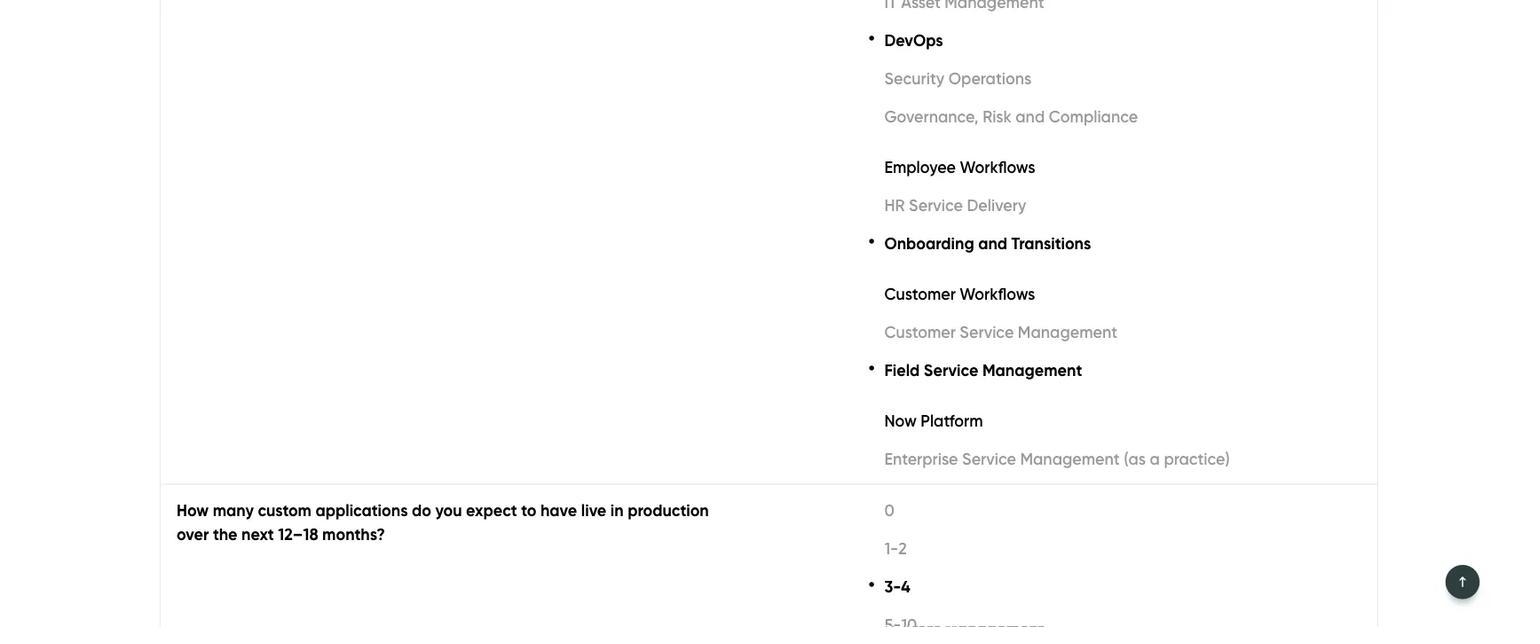 Task type: vqa. For each thing, say whether or not it's contained in the screenshot.
"October."
no



Task type: locate. For each thing, give the bounding box(es) containing it.
to right expect
[[521, 500, 536, 520]]

in
[[895, 447, 908, 467], [611, 500, 624, 520]]

people
[[842, 471, 894, 491], [1163, 519, 1215, 539]]

and inside use the platform team estimator to find out how many people you need to build your team and get a shareable estimate report.
[[1428, 519, 1458, 539]]

you inside the how many custom applications do you expect to have live in production over the next 12–18 months?
[[435, 500, 462, 520]]

1 vertical spatial people
[[1163, 519, 1215, 539]]

1 customer from the top
[[884, 284, 956, 303]]

0 vertical spatial customer
[[884, 284, 956, 303]]

estimator up report.
[[932, 519, 1001, 539]]

1 vertical spatial team
[[888, 519, 928, 539]]

strategic
[[1398, 423, 1463, 443]]

many inside the how many custom applications do you expect to have live in production over the next 12–18 months?
[[213, 500, 254, 520]]

sites
[[1142, 110, 1176, 130]]

0 vertical spatial now
[[884, 411, 917, 430]]

support
[[1016, 471, 1073, 491]]

0 horizontal spatial team
[[968, 423, 1007, 443]]

1 vertical spatial workflows
[[960, 284, 1035, 303]]

how many custom applications do you expect to have live in production over the next 12–18 months?
[[177, 500, 709, 544]]

platform up enterprise
[[902, 423, 964, 443]]

have down as
[[1355, 447, 1391, 467]]

maintains,
[[1099, 423, 1174, 443]]

service for hr
[[909, 195, 963, 215]]

1 vertical spatial your
[[1350, 519, 1382, 539]]

need
[[1250, 519, 1287, 539]]

your inside use the platform team estimator to find out how many people you need to build your team and get a shareable estimate report.
[[1350, 519, 1382, 539]]

many right how on the bottom of page
[[1119, 519, 1159, 539]]

servicenow down hr
[[764, 239, 1073, 310]]

1 vertical spatial now
[[1106, 471, 1138, 491]]

a
[[1384, 423, 1394, 443], [1150, 449, 1160, 468], [793, 543, 803, 563]]

1 vertical spatial platform
[[921, 411, 983, 430]]

have inside your servicenow® platform team establishes, maintains, and extends servicenow as a strategic business platform in your organization. the strongest servicenow platform teams have the right number of people with the skills to support the now platform®.
[[1355, 447, 1391, 467]]

over
[[177, 524, 209, 544]]

0 vertical spatial team
[[764, 313, 906, 384]]

live
[[581, 500, 607, 520]]

and inside your servicenow® platform team establishes, maintains, and extends servicenow as a strategic business platform in your organization. the strongest servicenow platform teams have the right number of people with the skills to support the now platform®.
[[1178, 423, 1207, 443]]

0 horizontal spatial in
[[611, 500, 624, 520]]

0 vertical spatial people
[[842, 471, 894, 491]]

use
[[764, 519, 791, 539]]

platform
[[902, 423, 964, 443], [829, 447, 891, 467], [1239, 447, 1301, 467]]

1 horizontal spatial now
[[1106, 471, 1138, 491]]

1 horizontal spatial team
[[1386, 519, 1424, 539]]

team up estimate
[[888, 519, 928, 539]]

strongest
[[1077, 447, 1146, 467]]

enterprise service management (as a practice)
[[884, 449, 1230, 468]]

customer
[[884, 284, 956, 303], [884, 322, 956, 342]]

2 horizontal spatial a
[[1384, 423, 1394, 443]]

the right "over"
[[213, 524, 237, 544]]

0 vertical spatial in
[[895, 447, 908, 467]]

1 horizontal spatial people
[[1163, 519, 1215, 539]]

the
[[1395, 447, 1420, 467], [933, 471, 957, 491], [1077, 471, 1102, 491], [795, 519, 819, 539], [213, 524, 237, 544]]

now
[[884, 411, 917, 430], [1106, 471, 1138, 491]]

0 horizontal spatial now
[[884, 411, 917, 430]]

service up 'field service management' at the bottom of the page
[[960, 322, 1014, 342]]

1 vertical spatial in
[[611, 500, 624, 520]]

2 horizontal spatial platform
[[1087, 239, 1310, 310]]

workflows for employee workflows
[[960, 157, 1035, 176]]

0 horizontal spatial your
[[912, 447, 943, 467]]

team
[[968, 423, 1007, 443], [1386, 519, 1424, 539]]

have left live
[[540, 500, 577, 520]]

service up onboarding
[[909, 195, 963, 215]]

0 horizontal spatial people
[[842, 471, 894, 491]]

2 customer from the top
[[884, 322, 956, 342]]

service right field
[[924, 360, 978, 380]]

service for customer
[[960, 322, 1014, 342]]

a right (as
[[1150, 449, 1160, 468]]

2 vertical spatial platform
[[823, 519, 884, 539]]

0 horizontal spatial many
[[213, 500, 254, 520]]

people down the platform®.
[[1163, 519, 1215, 539]]

your
[[912, 447, 943, 467], [1350, 519, 1382, 539]]

customer service management
[[884, 322, 1118, 342]]

extends
[[1211, 423, 1269, 443]]

establishes,
[[1011, 423, 1095, 443]]

team right build
[[1386, 519, 1424, 539]]

3-4
[[884, 577, 910, 596]]

skills
[[961, 471, 993, 491]]

now down (as
[[1106, 471, 1138, 491]]

0 vertical spatial workflows
[[960, 157, 1035, 176]]

report.
[[952, 543, 1001, 563]]

onboarding
[[884, 233, 974, 253]]

a right get
[[793, 543, 803, 563]]

1 workflows from the top
[[960, 157, 1035, 176]]

team inside servicenow platform team estimator
[[764, 313, 906, 384]]

2
[[898, 539, 907, 558]]

1 vertical spatial have
[[540, 500, 577, 520]]

people up 0
[[842, 471, 894, 491]]

the left the right
[[1395, 447, 1420, 467]]

onboarding and transitions
[[884, 233, 1091, 253]]

0 horizontal spatial have
[[540, 500, 577, 520]]

team inside use the platform team estimator to find out how many people you need to build your team and get a shareable estimate report.
[[1386, 519, 1424, 539]]

to left build
[[1291, 519, 1307, 539]]

employee
[[884, 157, 956, 176]]

many
[[213, 500, 254, 520], [1119, 519, 1159, 539]]

how
[[177, 500, 209, 520]]

servicenow®
[[799, 423, 898, 443]]

workflows up customer service management
[[960, 284, 1035, 303]]

many inside use the platform team estimator to find out how many people you need to build your team and get a shareable estimate report.
[[1119, 519, 1159, 539]]

estimator
[[920, 313, 1170, 384], [932, 519, 1001, 539]]

0 vertical spatial platform
[[1087, 239, 1310, 310]]

2 workflows from the top
[[960, 284, 1035, 303]]

1-
[[884, 539, 899, 558]]

team up "organization."
[[968, 423, 1007, 443]]

and down the right
[[1428, 519, 1458, 539]]

your up with
[[912, 447, 943, 467]]

expect
[[466, 500, 517, 520]]

1 horizontal spatial have
[[1355, 447, 1391, 467]]

platform down extends
[[1239, 447, 1301, 467]]

next
[[241, 524, 274, 544]]

1 vertical spatial estimator
[[932, 519, 1001, 539]]

operations
[[949, 68, 1032, 88]]

0 horizontal spatial a
[[793, 543, 803, 563]]

0 vertical spatial management
[[1018, 322, 1118, 342]]

in right live
[[611, 500, 624, 520]]

and down delivery
[[978, 233, 1008, 253]]

platform
[[1087, 239, 1310, 310], [921, 411, 983, 430], [823, 519, 884, 539]]

0 horizontal spatial platform
[[823, 519, 884, 539]]

you right do
[[435, 500, 462, 520]]

platform down servicenow®
[[829, 447, 891, 467]]

have
[[1355, 447, 1391, 467], [540, 500, 577, 520]]

customer workflows
[[884, 284, 1035, 303]]

0 vertical spatial estimator
[[920, 313, 1170, 384]]

in inside the how many custom applications do you expect to have live in production over the next 12–18 months?
[[611, 500, 624, 520]]

risk
[[983, 106, 1012, 126]]

1 horizontal spatial you
[[1219, 519, 1246, 539]]

a inside use the platform team estimator to find out how many people you need to build your team and get a shareable estimate report.
[[793, 543, 803, 563]]

customer for customer service management
[[884, 322, 956, 342]]

service up skills
[[962, 449, 1016, 468]]

0 vertical spatial a
[[1384, 423, 1394, 443]]

the right use
[[795, 519, 819, 539]]

all
[[1032, 110, 1048, 130]]

the inside use the platform team estimator to find out how many people you need to build your team and get a shareable estimate report.
[[795, 519, 819, 539]]

to down "organization."
[[997, 471, 1012, 491]]

you
[[435, 500, 462, 520], [1219, 519, 1246, 539]]

1 vertical spatial team
[[1386, 519, 1424, 539]]

you left need
[[1219, 519, 1246, 539]]

now platform
[[884, 411, 983, 430]]

1 vertical spatial a
[[1150, 449, 1160, 468]]

the inside the how many custom applications do you expect to have live in production over the next 12–18 months?
[[213, 524, 237, 544]]

1 horizontal spatial your
[[1350, 519, 1382, 539]]

in up with
[[895, 447, 908, 467]]

support
[[920, 110, 979, 130]]

servicenow
[[1052, 110, 1138, 130], [764, 239, 1073, 310], [1273, 423, 1359, 443], [1150, 447, 1235, 467]]

2 vertical spatial a
[[793, 543, 803, 563]]

service
[[909, 195, 963, 215], [960, 322, 1014, 342], [924, 360, 978, 380], [962, 449, 1016, 468]]

now up enterprise
[[884, 411, 917, 430]]

0 vertical spatial your
[[912, 447, 943, 467]]

delivery
[[967, 195, 1027, 215]]

management for customer service management
[[1018, 322, 1118, 342]]

you inside use the platform team estimator to find out how many people you need to build your team and get a shareable estimate report.
[[1219, 519, 1246, 539]]

estimator up the establishes,
[[920, 313, 1170, 384]]

1 vertical spatial management
[[982, 360, 1082, 380]]

team up servicenow®
[[764, 313, 906, 384]]

0 horizontal spatial you
[[435, 500, 462, 520]]

many up next
[[213, 500, 254, 520]]

0 vertical spatial team
[[968, 423, 1007, 443]]

servicenow platform team estimator
[[764, 239, 1310, 384]]

practice)
[[1164, 449, 1230, 468]]

management
[[1018, 322, 1118, 342], [982, 360, 1082, 380], [1020, 449, 1120, 468]]

customer up field
[[884, 322, 956, 342]]

0 vertical spatial have
[[1355, 447, 1391, 467]]

team
[[764, 313, 906, 384], [888, 519, 928, 539]]

2 vertical spatial management
[[1020, 449, 1120, 468]]

1 horizontal spatial in
[[895, 447, 908, 467]]

workflows up delivery
[[960, 157, 1035, 176]]

1 horizontal spatial many
[[1119, 519, 1159, 539]]

and right risk
[[1016, 106, 1045, 126]]

right
[[1424, 447, 1457, 467]]

platform inside servicenow platform team estimator
[[1087, 239, 1310, 310]]

to inside the how many custom applications do you expect to have live in production over the next 12–18 months?
[[521, 500, 536, 520]]

0 horizontal spatial platform
[[829, 447, 891, 467]]

customer down onboarding
[[884, 284, 956, 303]]

to
[[997, 471, 1012, 491], [521, 500, 536, 520], [1005, 519, 1020, 539], [1291, 519, 1307, 539]]

your right build
[[1350, 519, 1382, 539]]

1 vertical spatial customer
[[884, 322, 956, 342]]

1 horizontal spatial platform
[[921, 411, 983, 430]]

and
[[1016, 106, 1045, 126], [978, 233, 1008, 253], [1178, 423, 1207, 443], [1428, 519, 1458, 539]]

get
[[764, 543, 789, 563]]

your inside your servicenow® platform team establishes, maintains, and extends servicenow as a strategic business platform in your organization. the strongest servicenow platform teams have the right number of people with the skills to support the now platform®.
[[912, 447, 943, 467]]

the down 'strongest'
[[1077, 471, 1102, 491]]

a right as
[[1384, 423, 1394, 443]]

and up the 'practice)'
[[1178, 423, 1207, 443]]



Task type: describe. For each thing, give the bounding box(es) containing it.
estimator inside use the platform team estimator to find out how many people you need to build your team and get a shareable estimate report.
[[932, 519, 1001, 539]]

custom
[[258, 500, 311, 520]]

management for enterprise service management (as a practice)
[[1020, 449, 1120, 468]]

security operations
[[884, 68, 1032, 88]]

shareable
[[807, 543, 880, 563]]

devops
[[884, 30, 943, 50]]

how
[[1084, 519, 1115, 539]]

servicenow up the platform®.
[[1150, 447, 1235, 467]]

employee workflows
[[884, 157, 1035, 176]]

service for field
[[924, 360, 978, 380]]

servicenow right "all"
[[1052, 110, 1138, 130]]

12–18
[[278, 524, 318, 544]]

a inside your servicenow® platform team establishes, maintains, and extends servicenow as a strategic business platform in your organization. the strongest servicenow platform teams have the right number of people with the skills to support the now platform®.
[[1384, 423, 1394, 443]]

your servicenow® platform team establishes, maintains, and extends servicenow as a strategic business platform in your organization. the strongest servicenow platform teams have the right number of people with the skills to support the now platform®.
[[764, 423, 1463, 491]]

3-
[[884, 577, 901, 596]]

in inside your servicenow® platform team establishes, maintains, and extends servicenow as a strategic business platform in your organization. the strongest servicenow platform teams have the right number of people with the skills to support the now platform®.
[[895, 447, 908, 467]]

your for team
[[1350, 519, 1382, 539]]

workflows for customer workflows
[[960, 284, 1035, 303]]

of
[[824, 471, 838, 491]]

1 horizontal spatial platform
[[902, 423, 964, 443]]

team inside use the platform team estimator to find out how many people you need to build your team and get a shareable estimate report.
[[888, 519, 928, 539]]

do
[[412, 500, 431, 520]]

1 horizontal spatial a
[[1150, 449, 1160, 468]]

applications
[[315, 500, 408, 520]]

(as
[[1124, 449, 1146, 468]]

out
[[1055, 519, 1080, 539]]

platform inside use the platform team estimator to find out how many people you need to build your team and get a shareable estimate report.
[[823, 519, 884, 539]]

the right with
[[933, 471, 957, 491]]

1-2
[[884, 539, 907, 558]]

your
[[764, 423, 795, 443]]

with
[[898, 471, 929, 491]]

build
[[1311, 519, 1346, 539]]

organization.
[[947, 447, 1042, 467]]

Search across ServiceNow text field
[[1074, 43, 1379, 80]]

governance, risk and compliance
[[884, 106, 1138, 126]]

now inside your servicenow® platform team establishes, maintains, and extends servicenow as a strategic business platform in your organization. the strongest servicenow platform teams have the right number of people with the skills to support the now platform®.
[[1106, 471, 1138, 491]]

field service management
[[884, 360, 1082, 380]]

all servicenow sites link
[[1032, 96, 1176, 145]]

enterprise
[[884, 449, 958, 468]]

governance,
[[884, 106, 979, 126]]

months?
[[322, 524, 385, 544]]

teams
[[1305, 447, 1351, 467]]

business
[[764, 447, 825, 467]]

team inside your servicenow® platform team establishes, maintains, and extends servicenow as a strategic business platform in your organization. the strongest servicenow platform teams have the right number of people with the skills to support the now platform®.
[[968, 423, 1007, 443]]

production
[[628, 500, 709, 520]]

people inside your servicenow® platform team establishes, maintains, and extends servicenow as a strategic business platform in your organization. the strongest servicenow platform teams have the right number of people with the skills to support the now platform®.
[[842, 471, 894, 491]]

platform®.
[[1142, 471, 1220, 491]]

security
[[884, 68, 945, 88]]

number
[[764, 471, 820, 491]]

people inside use the platform team estimator to find out how many people you need to build your team and get a shareable estimate report.
[[1163, 519, 1215, 539]]

use the platform team estimator to find out how many people you need to build your team and get a shareable estimate report.
[[764, 519, 1458, 563]]

0
[[884, 500, 894, 520]]

have inside the how many custom applications do you expect to have live in production over the next 12–18 months?
[[540, 500, 577, 520]]

get support link
[[888, 96, 979, 145]]

all servicenow sites
[[1032, 110, 1176, 130]]

to inside your servicenow® platform team establishes, maintains, and extends servicenow as a strategic business platform in your organization. the strongest servicenow platform teams have the right number of people with the skills to support the now platform®.
[[997, 471, 1012, 491]]

estimator inside servicenow platform team estimator
[[920, 313, 1170, 384]]

2 horizontal spatial platform
[[1239, 447, 1301, 467]]

platform for now platform
[[921, 411, 983, 430]]

estimate
[[884, 543, 948, 563]]

find
[[1024, 519, 1052, 539]]

hr
[[884, 195, 905, 215]]

customer for customer workflows
[[884, 284, 956, 303]]

transitions
[[1012, 233, 1091, 253]]

platform for servicenow platform team estimator
[[1087, 239, 1310, 310]]

servicenow inside servicenow platform team estimator
[[764, 239, 1073, 310]]

hr service delivery
[[884, 195, 1027, 215]]

compliance
[[1049, 106, 1138, 126]]

field
[[884, 360, 920, 380]]

to left find
[[1005, 519, 1020, 539]]

your for organization.
[[912, 447, 943, 467]]

4
[[901, 577, 910, 596]]

servicenow up teams
[[1273, 423, 1359, 443]]

get support
[[888, 110, 979, 130]]

management for field service management
[[982, 360, 1082, 380]]

the
[[1046, 447, 1073, 467]]

as
[[1363, 423, 1380, 443]]

service for enterprise
[[962, 449, 1016, 468]]

get
[[888, 110, 916, 130]]



